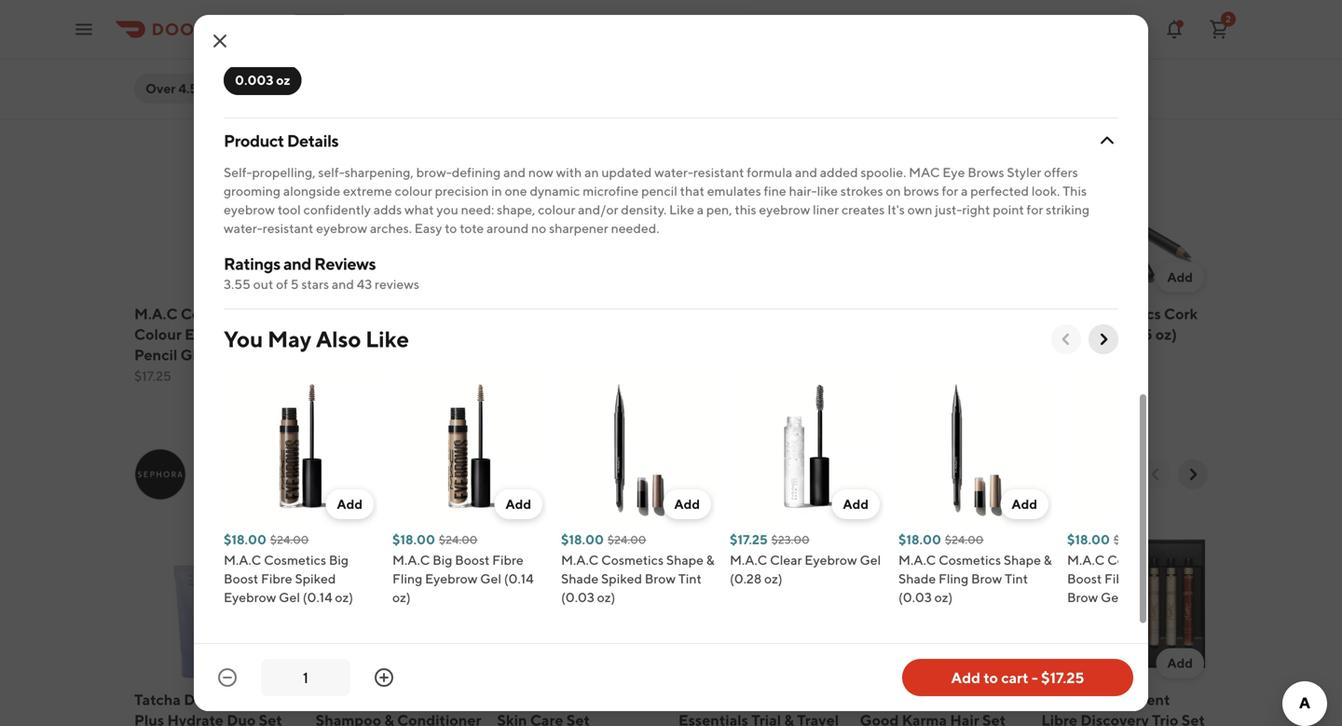 Task type: locate. For each thing, give the bounding box(es) containing it.
(0.05 down chestnut
[[362, 325, 402, 343]]

1 vertical spatial to
[[984, 669, 998, 686]]

fine
[[764, 183, 786, 199]]

striking
[[1046, 202, 1090, 217]]

discovery
[[1081, 711, 1149, 726]]

glide
[[181, 346, 219, 364]]

0 horizontal spatial set
[[259, 711, 282, 726]]

eyebrow inside $17.25 $23.00 m.a.c clear eyebrow gel (0.28 oz)
[[805, 552, 857, 568]]

previous button of carousel image down notification bell 'icon'
[[1146, 79, 1165, 98]]

0 horizontal spatial fibre
[[261, 571, 292, 586]]

oz) inside $18.00 $24.00 m.a.c big boost fibre fling eyebrow gel (0.14 oz)
[[392, 589, 411, 605]]

0 horizontal spatial fling
[[392, 571, 422, 586]]

1 horizontal spatial spiked
[[601, 571, 642, 586]]

0 horizontal spatial (0.05
[[362, 325, 402, 343]]

1 horizontal spatial set
[[982, 711, 1006, 726]]

1 vertical spatial like
[[365, 326, 409, 352]]

1 horizontal spatial styler
[[1007, 164, 1041, 180]]

spoolie.
[[861, 164, 906, 180]]

a
[[961, 183, 968, 199], [697, 202, 704, 217]]

(0.14 inside $18.00 $24.00 m.a.c cosmetics big boost fibre spiked eyebrow gel (0.14 oz)
[[303, 589, 332, 605]]

m.a.c cosmetics big boost fibre spiked eyebrow gel (0.14 oz) image
[[224, 369, 377, 523]]

1 vertical spatial $17.25
[[730, 532, 768, 547]]

an
[[584, 164, 599, 180]]

set for tatcha dewy cleanse plus hydrate duo set
[[259, 711, 282, 726]]

to down you
[[445, 220, 457, 236]]

$17.25 up 'yves'
[[1041, 669, 1084, 686]]

and down reviews
[[332, 276, 354, 292]]

3 big from the left
[[1172, 552, 1192, 568]]

brow for spiked
[[645, 571, 676, 586]]

1 horizontal spatial min
[[354, 480, 380, 498]]

2 (0.05 from the left
[[1113, 325, 1152, 343]]

shape for m.a.c cosmetics shape & shade spiked brow tint (0.03 oz)
[[666, 552, 704, 568]]

gel inside $18.00 $24.00 m.a.c cosmetics big boost fibre lingering brow gel (0.14 oz)
[[1101, 589, 1122, 605]]

and
[[503, 164, 526, 180], [795, 164, 817, 180], [283, 254, 311, 274], [332, 276, 354, 292]]

2 vertical spatial $17.25
[[1041, 669, 1084, 686]]

0.003
[[235, 72, 273, 88]]

lip inside "m.a.c chestnut lip pencil (0.05 oz) $18.00"
[[431, 305, 453, 323]]

now
[[746, 4, 774, 20]]

set for yves saint laurent libre discovery trio set
[[1182, 711, 1205, 726]]

$23.00
[[771, 533, 810, 546]]

min right 30
[[330, 81, 353, 96]]

& up the karma
[[902, 691, 911, 708]]

oz) inside m.a.c spiked eyebrow styler (0.003 oz)
[[775, 325, 797, 343]]

styler up look.
[[1007, 164, 1041, 180]]

easy
[[414, 220, 442, 236]]

self-propelling, self-sharpening, brow-defining and now with an updated water-resistant formula and added spoolie. mac eye brows styler offers grooming alongside extreme colour precision in one dynamic microfine pencil that emulates fine hair-like strokes on brows for a perfected look. this eyebrow tool confidently adds what you need: shape, colour and/or density. like a pen, this eyebrow liner creates it's own just-right point for striking water-resistant eyebrow arches. easy to tote around no sharpener needed.
[[224, 164, 1090, 236]]

(0.05 right previous button of carousel image
[[1113, 325, 1152, 343]]

perfected
[[970, 183, 1029, 199]]

0 vertical spatial like
[[669, 202, 694, 217]]

0 horizontal spatial colour
[[395, 183, 432, 199]]

5 $24.00 from the left
[[1114, 533, 1152, 546]]

3 set from the left
[[1182, 711, 1205, 726]]

oz) inside $18.00 $24.00 m.a.c cosmetics big boost fibre lingering brow gel (0.14 oz)
[[1157, 589, 1175, 605]]

$18.00 for m.a.c cosmetics shape & shade spiked brow tint (0.03 oz)
[[561, 532, 604, 547]]

1 horizontal spatial for
[[1027, 202, 1043, 217]]

tint inside $18.00 $24.00 m.a.c cosmetics shape & shade spiked brow tint (0.03 oz)
[[678, 571, 702, 586]]

0 horizontal spatial (0.03
[[561, 589, 594, 605]]

$17.25 for $17.25 $23.00 m.a.c clear eyebrow gel (0.28 oz)
[[730, 532, 768, 547]]

1 vertical spatial min
[[354, 480, 380, 498]]

$18.00 inside $18.00 $24.00 m.a.c cosmetics shape & shade fling brow tint (0.03 oz)
[[898, 532, 941, 547]]

3 $24.00 from the left
[[608, 533, 646, 546]]

0 vertical spatial $17.25
[[134, 368, 171, 384]]

m.a.c inside m.a.c cosmetics colour excess gel pencil glide or die eyeliner (0.01 oz)
[[134, 305, 178, 323]]

0 horizontal spatial for
[[942, 183, 958, 199]]

(0.05
[[362, 325, 402, 343], [1113, 325, 1152, 343]]

pencil down colour
[[134, 346, 177, 364]]

2 horizontal spatial set
[[1182, 711, 1205, 726]]

sharpener
[[549, 220, 608, 236]]

close image
[[209, 30, 231, 52]]

2 button
[[1200, 11, 1238, 48]]

0 vertical spatial a
[[961, 183, 968, 199]]

(0.14 for m.a.c cosmetics big boost fibre lingering brow gel (0.14 oz)
[[1125, 589, 1154, 605]]

sharpening,
[[345, 164, 414, 180]]

$18.00 inside $18.00 $24.00 m.a.c big boost fibre fling eyebrow gel (0.14 oz)
[[392, 532, 435, 547]]

0 horizontal spatial shape
[[666, 552, 704, 568]]

$18.00 inside $18.00 $24.00 m.a.c cosmetics big boost fibre spiked eyebrow gel (0.14 oz)
[[224, 532, 266, 547]]

spiked inside $18.00 $24.00 m.a.c cosmetics big boost fibre spiked eyebrow gel (0.14 oz)
[[295, 571, 336, 586]]

& for $18.00 $24.00 m.a.c cosmetics shape & shade spiked brow tint (0.03 oz)
[[706, 552, 715, 568]]

set right trio
[[1182, 711, 1205, 726]]

brow inside $18.00 $24.00 m.a.c cosmetics big boost fibre lingering brow gel (0.14 oz)
[[1067, 589, 1098, 605]]

eyebrow down fine
[[759, 202, 810, 217]]

(0.05 inside "m.a.c chestnut lip pencil (0.05 oz) $18.00"
[[362, 325, 402, 343]]

or
[[222, 346, 236, 364]]

1 horizontal spatial big
[[433, 552, 452, 568]]

0 vertical spatial lip
[[431, 305, 453, 323]]

1 horizontal spatial fibre
[[492, 552, 524, 568]]

m.a.c cosmetics cork lip pencil (0.05 oz) image
[[1041, 130, 1208, 296]]

(0.01
[[195, 366, 231, 384]]

1 vertical spatial previous button of carousel image
[[1146, 465, 1165, 484]]

big inside $18.00 $24.00 m.a.c cosmetics big boost fibre lingering brow gel (0.14 oz)
[[1172, 552, 1192, 568]]

oz) inside 'm.a.c cosmetics cork lip pencil (0.05 oz) $18.00'
[[1155, 325, 1177, 343]]

0 horizontal spatial $17.25
[[134, 368, 171, 384]]

fibre for m.a.c cosmetics big boost fibre spiked eyebrow gel (0.14 oz)
[[261, 571, 292, 586]]

m.a.c inside m.a.c spiked eyebrow styler (0.003 oz)
[[678, 305, 722, 323]]

brow inside $18.00 $24.00 m.a.c cosmetics shape & shade fling brow tint (0.03 oz)
[[971, 571, 1002, 586]]

oz
[[276, 72, 290, 88]]

1 shade from the left
[[561, 571, 599, 586]]

shape inside $18.00 $24.00 m.a.c cosmetics shape & shade fling brow tint (0.03 oz)
[[1004, 552, 1041, 568]]

2 from from the top
[[201, 480, 237, 498]]

0 horizontal spatial spiked
[[295, 571, 336, 586]]

1 tint from the left
[[678, 571, 702, 586]]

• 38 min
[[325, 480, 380, 498]]

0 horizontal spatial styler
[[678, 325, 719, 343]]

like down that
[[669, 202, 694, 217]]

colour up what
[[395, 183, 432, 199]]

1 horizontal spatial tint
[[1005, 571, 1028, 586]]

also
[[316, 326, 361, 352]]

with
[[556, 164, 582, 180]]

pencil right may
[[316, 325, 359, 343]]

gel inside $18.00 $24.00 m.a.c big boost fibre fling eyebrow gel (0.14 oz)
[[480, 571, 501, 586]]

from right 4.5 on the left top of the page
[[201, 95, 237, 112]]

& down mini
[[384, 711, 394, 726]]

colour
[[134, 325, 182, 343]]

0 horizontal spatial shade
[[561, 571, 599, 586]]

lip inside 'm.a.c cosmetics cork lip pencil (0.05 oz) $18.00'
[[1041, 325, 1063, 343]]

previous button of carousel image left next button of carousel image
[[1146, 465, 1165, 484]]

$17.25 down colour
[[134, 368, 171, 384]]

strokes
[[840, 183, 883, 199]]

& inside $18.00 $24.00 m.a.c cosmetics shape & shade fling brow tint (0.03 oz)
[[1044, 552, 1052, 568]]

add for m.a.c clear eyebrow gel (0.28 oz) image
[[843, 496, 869, 512]]

$24.00 inside $18.00 $24.00 m.a.c cosmetics big boost fibre spiked eyebrow gel (0.14 oz)
[[270, 533, 309, 546]]

0 vertical spatial min
[[330, 81, 353, 96]]

eyebrow inside $18.00 $24.00 m.a.c big boost fibre fling eyebrow gel (0.14 oz)
[[425, 571, 478, 586]]

for up just-
[[942, 183, 958, 199]]

spiked inside $18.00 $24.00 m.a.c cosmetics shape & shade spiked brow tint (0.03 oz)
[[601, 571, 642, 586]]

1 set from the left
[[259, 711, 282, 726]]

1 fling from the left
[[392, 571, 422, 586]]

m.a.c inside $18.00 $24.00 m.a.c cosmetics shape & shade spiked brow tint (0.03 oz)
[[561, 552, 599, 568]]

boost inside $18.00 $24.00 m.a.c cosmetics big boost fibre spiked eyebrow gel (0.14 oz)
[[224, 571, 258, 586]]

offers
[[1044, 164, 1078, 180]]

product details
[[224, 130, 339, 151]]

2 horizontal spatial (0.14
[[1125, 589, 1154, 605]]

1 (0.05 from the left
[[362, 325, 402, 343]]

a down eye
[[961, 183, 968, 199]]

1 horizontal spatial like
[[669, 202, 694, 217]]

for down look.
[[1027, 202, 1043, 217]]

brow-
[[416, 164, 452, 180]]

1 vertical spatial styler
[[678, 325, 719, 343]]

stars
[[301, 276, 329, 292]]

shade for fling
[[898, 571, 936, 586]]

this
[[1063, 183, 1087, 199]]

brow for fling
[[971, 571, 1002, 586]]

1 big from the left
[[329, 552, 349, 568]]

colour down dynamic
[[538, 202, 575, 217]]

4 $24.00 from the left
[[945, 533, 984, 546]]

$18.00 inside $18.00 $24.00 m.a.c cosmetics shape & shade spiked brow tint (0.03 oz)
[[561, 532, 604, 547]]

brows
[[968, 164, 1004, 180]]

tint
[[678, 571, 702, 586], [1005, 571, 1028, 586]]

updated
[[601, 164, 652, 180]]

pencil right the (3.4
[[1066, 325, 1110, 343]]

size
[[577, 305, 606, 323]]

resistant down tool
[[263, 220, 313, 236]]

2 horizontal spatial pencil
[[1066, 325, 1110, 343]]

$24.00 inside $18.00 $24.00 m.a.c big boost fibre fling eyebrow gel (0.14 oz)
[[439, 533, 478, 546]]

add inside button
[[951, 669, 981, 686]]

0 vertical spatial styler
[[1007, 164, 1041, 180]]

shape inside $18.00 $24.00 m.a.c cosmetics shape & shade spiked brow tint (0.03 oz)
[[666, 552, 704, 568]]

libre
[[1041, 711, 1078, 726]]

30
[[310, 81, 327, 96]]

shade
[[561, 571, 599, 586], [898, 571, 936, 586]]

1 horizontal spatial $17.25
[[730, 532, 768, 547]]

own
[[907, 202, 932, 217]]

boost for m.a.c cosmetics big boost fibre spiked eyebrow gel (0.14 oz)
[[224, 571, 258, 586]]

cosmetics inside $18.00 $24.00 m.a.c cosmetics shape & shade spiked brow tint (0.03 oz)
[[601, 552, 664, 568]]

from inside mac best sellers from mac cosmetics
[[201, 95, 237, 112]]

oz) inside $17.25 $23.00 m.a.c clear eyebrow gel (0.28 oz)
[[764, 571, 783, 586]]

2 horizontal spatial boost
[[1067, 571, 1102, 586]]

add button
[[249, 263, 297, 292], [249, 263, 297, 292], [1156, 263, 1204, 292], [1156, 263, 1204, 292], [326, 489, 374, 519], [326, 489, 374, 519], [494, 489, 542, 519], [494, 489, 542, 519], [663, 489, 711, 519], [663, 489, 711, 519], [832, 489, 880, 519], [832, 489, 880, 519], [1000, 489, 1049, 519], [1000, 489, 1049, 519], [249, 648, 297, 678], [249, 648, 297, 678], [975, 648, 1023, 678], [975, 648, 1023, 678], [1156, 648, 1204, 678], [1156, 648, 1204, 678]]

styler inside m.a.c spiked eyebrow styler (0.003 oz)
[[678, 325, 719, 343]]

add for m.a.c cosmetics shape & shade fling brow tint (0.03 oz) image
[[1012, 496, 1037, 512]]

1 horizontal spatial water-
[[654, 164, 693, 180]]

2 horizontal spatial big
[[1172, 552, 1192, 568]]

perfect gift sets
[[201, 451, 365, 477]]

2 (0.03 from the left
[[898, 589, 932, 605]]

1 horizontal spatial fling
[[939, 571, 969, 586]]

set inside yves saint laurent libre discovery trio set
[[1182, 711, 1205, 726]]

& for amika mini hydro rush shampoo & conditione
[[384, 711, 394, 726]]

oz) inside $18.00 $24.00 m.a.c cosmetics shape & shade fling brow tint (0.03 oz)
[[934, 589, 953, 605]]

fibre inside $18.00 $24.00 m.a.c cosmetics big boost fibre spiked eyebrow gel (0.14 oz)
[[261, 571, 292, 586]]

$17.25 up (0.28
[[730, 532, 768, 547]]

$24.00 for m.a.c cosmetics big boost fibre spiked eyebrow gel (0.14 oz)
[[270, 533, 309, 546]]

0 horizontal spatial to
[[445, 220, 457, 236]]

big for m.a.c cosmetics big boost fibre spiked eyebrow gel (0.14 oz)
[[329, 552, 349, 568]]

cosmetics inside mac best sellers from mac cosmetics
[[279, 95, 350, 112]]

1 horizontal spatial a
[[961, 183, 968, 199]]

eyebrow down confidently
[[316, 220, 367, 236]]

$18.00 inside $18.00 $24.00 m.a.c cosmetics big boost fibre lingering brow gel (0.14 oz)
[[1067, 532, 1110, 547]]

$24.00 inside $18.00 $24.00 m.a.c cosmetics shape & shade spiked brow tint (0.03 oz)
[[608, 533, 646, 546]]

(0.03 inside $18.00 $24.00 m.a.c cosmetics shape & shade spiked brow tint (0.03 oz)
[[561, 589, 594, 605]]

2 horizontal spatial eyebrow
[[759, 202, 810, 217]]

43
[[357, 276, 372, 292]]

tint inside $18.00 $24.00 m.a.c cosmetics shape & shade fling brow tint (0.03 oz)
[[1005, 571, 1028, 586]]

0 horizontal spatial boost
[[224, 571, 258, 586]]

& inside $18.00 $24.00 m.a.c cosmetics shape & shade spiked brow tint (0.03 oz)
[[706, 552, 715, 568]]

(0.14 inside $18.00 $24.00 m.a.c big boost fibre fling eyebrow gel (0.14 oz)
[[504, 571, 534, 586]]

m.a.c clear eyebrow gel (0.28 oz) image
[[730, 369, 884, 523]]

details
[[287, 130, 339, 151]]

m.a.c inside "m.a.c chestnut lip pencil (0.05 oz) $18.00"
[[316, 305, 359, 323]]

lip right the (3.4
[[1041, 325, 1063, 343]]

karma
[[902, 711, 947, 726]]

water- up pencil
[[654, 164, 693, 180]]

$17.25 inside button
[[1041, 669, 1084, 686]]

0 vertical spatial from
[[201, 95, 237, 112]]

1 horizontal spatial boost
[[455, 552, 490, 568]]

& left clear
[[706, 552, 715, 568]]

next button of carousel image
[[1184, 465, 1202, 484]]

brows
[[903, 183, 939, 199]]

mini
[[360, 691, 391, 708]]

(0.14 for m.a.c cosmetics big boost fibre spiked eyebrow gel (0.14 oz)
[[303, 589, 332, 605]]

over
[[145, 81, 176, 96]]

resistant
[[693, 164, 744, 180], [263, 220, 313, 236]]

0 vertical spatial previous button of carousel image
[[1146, 79, 1165, 98]]

oz)
[[405, 325, 426, 343], [775, 325, 797, 343], [1155, 325, 1177, 343], [860, 346, 882, 364], [234, 366, 256, 384], [764, 571, 783, 586], [335, 589, 353, 605], [392, 589, 411, 605], [597, 589, 615, 605], [934, 589, 953, 605], [1157, 589, 1175, 605]]

self-
[[318, 164, 345, 180]]

2 fling from the left
[[939, 571, 969, 586]]

and up hair-
[[795, 164, 817, 180]]

2 horizontal spatial spiked
[[725, 305, 773, 323]]

big for m.a.c cosmetics big boost fibre lingering brow gel (0.14 oz)
[[1172, 552, 1192, 568]]

$18.00 for m.a.c big boost fibre fling eyebrow gel (0.14 oz)
[[392, 532, 435, 547]]

1 items, open order cart image
[[1208, 18, 1230, 41]]

cork
[[1164, 305, 1198, 323]]

$18.00 $24.00 m.a.c cosmetics shape & shade fling brow tint (0.03 oz)
[[898, 532, 1052, 605]]

brow inside $18.00 $24.00 m.a.c cosmetics shape & shade spiked brow tint (0.03 oz)
[[645, 571, 676, 586]]

over 4.5 button
[[134, 74, 251, 103]]

m.a.c inside $18.00 $24.00 m.a.c cosmetics big boost fibre spiked eyebrow gel (0.14 oz)
[[224, 552, 261, 568]]

2 $24.00 from the left
[[439, 533, 478, 546]]

1 (0.03 from the left
[[561, 589, 594, 605]]

1 shape from the left
[[666, 552, 704, 568]]

(0.14 inside $18.00 $24.00 m.a.c cosmetics big boost fibre lingering brow gel (0.14 oz)
[[1125, 589, 1154, 605]]

$17.25 inside $17.25 $23.00 m.a.c clear eyebrow gel (0.28 oz)
[[730, 532, 768, 547]]

0 vertical spatial to
[[445, 220, 457, 236]]

spiked inside m.a.c spiked eyebrow styler (0.003 oz)
[[725, 305, 773, 323]]

of
[[276, 276, 288, 292]]

prep
[[983, 305, 1016, 323]]

gel
[[235, 325, 260, 343], [860, 552, 881, 568], [480, 571, 501, 586], [279, 589, 300, 605], [1101, 589, 1122, 605]]

1 horizontal spatial pencil
[[316, 325, 359, 343]]

1 horizontal spatial brow
[[971, 571, 1002, 586]]

1 from from the top
[[201, 95, 237, 112]]

1 horizontal spatial shape
[[1004, 552, 1041, 568]]

2 vertical spatial mac
[[909, 164, 940, 180]]

min for • 38 min
[[354, 480, 380, 498]]

resistant up emulates
[[693, 164, 744, 180]]

lip right chestnut
[[431, 305, 453, 323]]

big inside $18.00 $24.00 m.a.c cosmetics big boost fibre spiked eyebrow gel (0.14 oz)
[[329, 552, 349, 568]]

shade for spiked
[[561, 571, 599, 586]]

0 vertical spatial for
[[942, 183, 958, 199]]

(0.03 inside $18.00 $24.00 m.a.c cosmetics shape & shade fling brow tint (0.03 oz)
[[898, 589, 932, 605]]

2 horizontal spatial fibre
[[1104, 571, 1136, 586]]

0 horizontal spatial min
[[330, 81, 353, 96]]

under 30 min button
[[258, 74, 364, 103]]

2 horizontal spatial $17.25
[[1041, 669, 1084, 686]]

0 horizontal spatial pencil
[[134, 346, 177, 364]]

eyebrow down grooming
[[224, 202, 275, 217]]

1 horizontal spatial shade
[[898, 571, 936, 586]]

set down holiroots
[[982, 711, 1006, 726]]

shade inside $18.00 $24.00 m.a.c cosmetics shape & shade spiked brow tint (0.03 oz)
[[561, 571, 599, 586]]

2
[[1226, 14, 1231, 24]]

add for tatcha dewy cleanse plus hydrate duo set image
[[260, 655, 286, 671]]

mac down 0.003
[[240, 95, 276, 112]]

this
[[735, 202, 756, 217]]

to
[[445, 220, 457, 236], [984, 669, 998, 686]]

brow for lingering
[[1067, 589, 1098, 605]]

min right '38'
[[354, 480, 380, 498]]

water- up ratings
[[224, 220, 263, 236]]

m.a.c one size foundation pump image
[[497, 130, 664, 296]]

1 horizontal spatial (0.03
[[898, 589, 932, 605]]

fable & mane holiroots good karma hair set image
[[860, 515, 1026, 682]]

boost inside $18.00 $24.00 m.a.c cosmetics big boost fibre lingering brow gel (0.14 oz)
[[1067, 571, 1102, 586]]

1 horizontal spatial resistant
[[693, 164, 744, 180]]

defining
[[452, 164, 501, 180]]

0 horizontal spatial water-
[[224, 220, 263, 236]]

m.a.c spiked eyebrow styler (0.003 oz) image
[[678, 130, 845, 296]]

from down the perfect at bottom left
[[201, 480, 237, 498]]

fling inside $18.00 $24.00 m.a.c cosmetics shape & shade fling brow tint (0.03 oz)
[[939, 571, 969, 586]]

add for yves saint laurent libre discovery trio set image
[[1167, 655, 1193, 671]]

2 set from the left
[[982, 711, 1006, 726]]

1 horizontal spatial colour
[[538, 202, 575, 217]]

2 shade from the left
[[898, 571, 936, 586]]

shade inside $18.00 $24.00 m.a.c cosmetics shape & shade fling brow tint (0.03 oz)
[[898, 571, 936, 586]]

& left $18.00 $24.00 m.a.c cosmetics big boost fibre lingering brow gel (0.14 oz)
[[1044, 552, 1052, 568]]

mac
[[201, 65, 254, 91], [240, 95, 276, 112], [909, 164, 940, 180]]

you may also like
[[224, 326, 409, 352]]

0 horizontal spatial big
[[329, 552, 349, 568]]

2 shape from the left
[[1004, 552, 1041, 568]]

& inside fable & mane holiroots good karma hair set
[[902, 691, 911, 708]]

1 $24.00 from the left
[[270, 533, 309, 546]]

fibre inside $18.00 $24.00 m.a.c cosmetics big boost fibre lingering brow gel (0.14 oz)
[[1104, 571, 1136, 586]]

notification bell image
[[1163, 18, 1186, 41]]

0 horizontal spatial a
[[697, 202, 704, 217]]

m.a.c chestnut lip pencil (0.05 oz) $18.00
[[316, 305, 453, 363]]

1 vertical spatial from
[[201, 480, 237, 498]]

2 tint from the left
[[1005, 571, 1028, 586]]

laurent
[[1116, 691, 1170, 708]]

set inside fable & mane holiroots good karma hair set
[[982, 711, 1006, 726]]

spiked
[[725, 305, 773, 323], [295, 571, 336, 586], [601, 571, 642, 586]]

cosmetics
[[279, 95, 350, 112], [181, 305, 254, 323], [906, 305, 980, 323], [1088, 305, 1161, 323], [264, 552, 326, 568], [601, 552, 664, 568], [939, 552, 1001, 568], [1107, 552, 1170, 568]]

mac inside self-propelling, self-sharpening, brow-defining and now with an updated water-resistant formula and added spoolie. mac eye brows styler offers grooming alongside extreme colour precision in one dynamic microfine pencil that emulates fine hair-like strokes on brows for a perfected look. this eyebrow tool confidently adds what you need: shape, colour and/or density. like a pen, this eyebrow liner creates it's own just-right point for striking water-resistant eyebrow arches. easy to tote around no sharpener needed.
[[909, 164, 940, 180]]

2 horizontal spatial brow
[[1067, 589, 1098, 605]]

add
[[260, 270, 286, 285], [1167, 270, 1193, 285], [337, 496, 363, 512], [506, 496, 531, 512], [674, 496, 700, 512], [843, 496, 869, 512], [1012, 496, 1037, 512], [260, 655, 286, 671], [986, 655, 1012, 671], [1167, 655, 1193, 671], [951, 669, 981, 686]]

m.a.c inside $18.00 $24.00 m.a.c big boost fibre fling eyebrow gel (0.14 oz)
[[392, 552, 430, 568]]

add for m.a.c cosmetics colour excess gel pencil glide or die eyeliner (0.01 oz) image
[[260, 270, 286, 285]]

2 big from the left
[[433, 552, 452, 568]]

0 horizontal spatial (0.14
[[303, 589, 332, 605]]

1 horizontal spatial lip
[[1041, 325, 1063, 343]]

1 horizontal spatial (0.14
[[504, 571, 534, 586]]

cart
[[1001, 669, 1029, 686]]

$18.00 $24.00 m.a.c big boost fibre fling eyebrow gel (0.14 oz)
[[392, 532, 534, 605]]

1 previous button of carousel image from the top
[[1146, 79, 1165, 98]]

fable
[[860, 691, 899, 708]]

eyebrow inside $18.00 $24.00 m.a.c cosmetics big boost fibre spiked eyebrow gel (0.14 oz)
[[224, 589, 276, 605]]

tatcha mini favorites skin care set image
[[497, 515, 664, 682]]

set down cleanse
[[259, 711, 282, 726]]

0 horizontal spatial lip
[[431, 305, 453, 323]]

big inside $18.00 $24.00 m.a.c big boost fibre fling eyebrow gel (0.14 oz)
[[433, 552, 452, 568]]

1 horizontal spatial to
[[984, 669, 998, 686]]

cosmetics inside $18.00 $24.00 m.a.c cosmetics big boost fibre lingering brow gel (0.14 oz)
[[1107, 552, 1170, 568]]

1 horizontal spatial (0.05
[[1113, 325, 1152, 343]]

to up holiroots
[[984, 669, 998, 686]]

mac up 'brows'
[[909, 164, 940, 180]]

add for fable & mane holiroots good karma hair set image at bottom right
[[986, 655, 1012, 671]]

mac down "close" image
[[201, 65, 254, 91]]

prime
[[871, 325, 912, 343]]

1 vertical spatial lip
[[1041, 325, 1063, 343]]

previous button of carousel image
[[1146, 79, 1165, 98], [1146, 465, 1165, 484]]

oz) inside $18.00 $24.00 m.a.c cosmetics big boost fibre spiked eyebrow gel (0.14 oz)
[[335, 589, 353, 605]]

0 horizontal spatial resistant
[[263, 220, 313, 236]]

1 vertical spatial a
[[697, 202, 704, 217]]

shop now link
[[679, 0, 1208, 40]]

$24.00 inside $18.00 $24.00 m.a.c cosmetics big boost fibre lingering brow gel (0.14 oz)
[[1114, 533, 1152, 546]]

0 horizontal spatial tint
[[678, 571, 702, 586]]

a left pen,
[[697, 202, 704, 217]]

m.a.c inside m.a.c cosmetics prep + prime fix primer (3.4 oz) $24.75
[[860, 305, 903, 323]]

styler left (0.003 on the right top
[[678, 325, 719, 343]]

$24.00 inside $18.00 $24.00 m.a.c cosmetics shape & shade fling brow tint (0.03 oz)
[[945, 533, 984, 546]]

0 horizontal spatial brow
[[645, 571, 676, 586]]

density.
[[621, 202, 667, 217]]

like down chestnut
[[365, 326, 409, 352]]

min inside button
[[330, 81, 353, 96]]

tool
[[278, 202, 301, 217]]

amika mini hydro rush shampoo & conditioner set image
[[316, 515, 482, 682]]



Task type: describe. For each thing, give the bounding box(es) containing it.
$18.00 for m.a.c cosmetics shape & shade fling brow tint (0.03 oz)
[[898, 532, 941, 547]]

gift
[[283, 451, 319, 477]]

•
[[325, 480, 331, 498]]

cosmetics inside 'm.a.c cosmetics cork lip pencil (0.05 oz) $18.00'
[[1088, 305, 1161, 323]]

oz) inside m.a.c cosmetics prep + prime fix primer (3.4 oz) $24.75
[[860, 346, 882, 364]]

like inside self-propelling, self-sharpening, brow-defining and now with an updated water-resistant formula and added spoolie. mac eye brows styler offers grooming alongside extreme colour precision in one dynamic microfine pencil that emulates fine hair-like strokes on brows for a perfected look. this eyebrow tool confidently adds what you need: shape, colour and/or density. like a pen, this eyebrow liner creates it's own just-right point for striking water-resistant eyebrow arches. easy to tote around no sharpener needed.
[[669, 202, 694, 217]]

add for 'm.a.c big boost fibre fling eyebrow gel (0.14 oz)' image
[[506, 496, 531, 512]]

you
[[437, 202, 458, 217]]

tote
[[460, 220, 484, 236]]

pencil inside 'm.a.c cosmetics cork lip pencil (0.05 oz) $18.00'
[[1066, 325, 1110, 343]]

1 vertical spatial water-
[[224, 220, 263, 236]]

holiroots
[[957, 691, 1026, 708]]

lingering
[[1138, 571, 1195, 586]]

cosmetics inside m.a.c cosmetics colour excess gel pencil glide or die eyeliner (0.01 oz)
[[181, 305, 254, 323]]

0 vertical spatial resistant
[[693, 164, 744, 180]]

to inside button
[[984, 669, 998, 686]]

add for m.a.c cosmetics big boost fibre spiked eyebrow gel (0.14 oz) image
[[337, 496, 363, 512]]

0 vertical spatial water-
[[654, 164, 693, 180]]

from sephora
[[201, 480, 297, 498]]

just-
[[935, 202, 962, 217]]

liner
[[813, 202, 839, 217]]

m.a.c chestnut lip pencil (0.05 oz) image
[[316, 130, 482, 296]]

$18.00 inside 'm.a.c cosmetics cork lip pencil (0.05 oz) $18.00'
[[1041, 348, 1083, 363]]

shop
[[712, 4, 743, 20]]

and up 5
[[283, 254, 311, 274]]

tatcha dewy cleanse plus hydrate duo set
[[134, 691, 282, 726]]

cosmetics inside $18.00 $24.00 m.a.c cosmetics shape & shade fling brow tint (0.03 oz)
[[939, 552, 1001, 568]]

0.003 oz
[[235, 72, 290, 88]]

pump
[[581, 325, 622, 343]]

1 vertical spatial resistant
[[263, 220, 313, 236]]

(0.03 for m.a.c cosmetics shape & shade fling brow tint (0.03 oz)
[[898, 589, 932, 605]]

over 4.5
[[145, 81, 198, 96]]

m.a.c cosmetics prep + prime fix primer (3.4 oz) image
[[860, 130, 1026, 296]]

what
[[405, 202, 434, 217]]

need:
[[461, 202, 494, 217]]

$24.00 for m.a.c cosmetics shape & shade fling brow tint (0.03 oz)
[[945, 533, 984, 546]]

reviews
[[375, 276, 419, 292]]

(0.003
[[722, 325, 772, 343]]

$17.25 $23.00 m.a.c clear eyebrow gel (0.28 oz)
[[730, 532, 881, 586]]

1 horizontal spatial eyebrow
[[316, 220, 367, 236]]

m.a.c cosmetics prep + prime fix primer (3.4 oz) $24.75
[[860, 305, 1016, 384]]

precision
[[435, 183, 489, 199]]

amika
[[316, 691, 357, 708]]

under
[[269, 81, 308, 96]]

1 text field
[[272, 667, 339, 688]]

point
[[993, 202, 1024, 217]]

$18.00 inside "m.a.c chestnut lip pencil (0.05 oz) $18.00"
[[316, 348, 358, 363]]

$24.75
[[860, 368, 901, 384]]

saint
[[1077, 691, 1112, 708]]

$18.00 $24.00 m.a.c cosmetics big boost fibre lingering brow gel (0.14 oz)
[[1067, 532, 1195, 605]]

right
[[962, 202, 990, 217]]

$24.00 for m.a.c big boost fibre fling eyebrow gel (0.14 oz)
[[439, 533, 478, 546]]

under 30 min
[[269, 81, 353, 96]]

m.a.c cosmetics shape & shade spiked brow tint (0.03 oz) image
[[561, 369, 715, 523]]

$18.00 for m.a.c cosmetics big boost fibre spiked eyebrow gel (0.14 oz)
[[224, 532, 266, 547]]

decrease quantity by 1 image
[[216, 666, 239, 689]]

$18.00 for m.a.c cosmetics big boost fibre lingering brow gel (0.14 oz)
[[1067, 532, 1110, 547]]

$24.00 for m.a.c cosmetics shape & shade spiked brow tint (0.03 oz)
[[608, 533, 646, 546]]

confidently
[[303, 202, 371, 217]]

grooming
[[224, 183, 281, 199]]

good
[[860, 711, 899, 726]]

spiked for m.a.c cosmetics big boost fibre spiked eyebrow gel (0.14 oz)
[[295, 571, 336, 586]]

styler inside self-propelling, self-sharpening, brow-defining and now with an updated water-resistant formula and added spoolie. mac eye brows styler offers grooming alongside extreme colour precision in one dynamic microfine pencil that emulates fine hair-like strokes on brows for a perfected look. this eyebrow tool confidently adds what you need: shape, colour and/or density. like a pen, this eyebrow liner creates it's own just-right point for striking water-resistant eyebrow arches. easy to tote around no sharpener needed.
[[1007, 164, 1041, 180]]

one
[[505, 183, 527, 199]]

0 vertical spatial colour
[[395, 183, 432, 199]]

it's
[[887, 202, 905, 217]]

hydro
[[394, 691, 437, 708]]

oz) inside "m.a.c chestnut lip pencil (0.05 oz) $18.00"
[[405, 325, 426, 343]]

0 horizontal spatial like
[[365, 326, 409, 352]]

next button of carousel image
[[1094, 330, 1113, 349]]

m.a.c inside $17.25 $23.00 m.a.c clear eyebrow gel (0.28 oz)
[[730, 552, 767, 568]]

formula
[[747, 164, 792, 180]]

1 vertical spatial colour
[[538, 202, 575, 217]]

perfect
[[201, 451, 278, 477]]

pen,
[[706, 202, 732, 217]]

needed.
[[611, 220, 659, 236]]

propelling,
[[252, 164, 316, 180]]

boost for m.a.c cosmetics big boost fibre lingering brow gel (0.14 oz)
[[1067, 571, 1102, 586]]

shape,
[[497, 202, 535, 217]]

shape for m.a.c cosmetics shape & shade fling brow tint (0.03 oz)
[[1004, 552, 1041, 568]]

pencil inside "m.a.c chestnut lip pencil (0.05 oz) $18.00"
[[316, 325, 359, 343]]

product details button
[[224, 118, 1118, 163]]

now
[[528, 164, 553, 180]]

fix
[[915, 325, 937, 343]]

like
[[817, 183, 838, 199]]

cosmetics inside $18.00 $24.00 m.a.c cosmetics big boost fibre spiked eyebrow gel (0.14 oz)
[[264, 552, 326, 568]]

previous button of carousel image
[[1057, 330, 1076, 349]]

(3.4
[[989, 325, 1016, 343]]

hair
[[950, 711, 979, 726]]

hydrate
[[167, 711, 224, 726]]

nécessaire the hair essentials trial & travel set image
[[678, 515, 845, 682]]

spiked for m.a.c cosmetics shape & shade spiked brow tint (0.03 oz)
[[601, 571, 642, 586]]

38
[[334, 480, 351, 498]]

mac best sellers from mac cosmetics
[[201, 65, 378, 112]]

tatcha dewy cleanse plus hydrate duo set image
[[134, 515, 301, 682]]

0 vertical spatial mac
[[201, 65, 254, 91]]

m.a.c inside $18.00 $24.00 m.a.c cosmetics shape & shade fling brow tint (0.03 oz)
[[898, 552, 936, 568]]

cosmetics inside m.a.c cosmetics prep + prime fix primer (3.4 oz) $24.75
[[906, 305, 980, 323]]

m.a.c inside $18.00 $24.00 m.a.c cosmetics big boost fibre lingering brow gel (0.14 oz)
[[1067, 552, 1105, 568]]

you may also like dialog
[[194, 0, 1221, 711]]

m.a.c big boost fibre fling eyebrow gel (0.14 oz) image
[[392, 369, 546, 523]]

m.a.c inside 'm.a.c cosmetics cork lip pencil (0.05 oz) $18.00'
[[1041, 305, 1085, 323]]

extreme
[[343, 183, 392, 199]]

reviews
[[314, 254, 376, 274]]

mane
[[914, 691, 954, 708]]

1 vertical spatial for
[[1027, 202, 1043, 217]]

gel inside $17.25 $23.00 m.a.c clear eyebrow gel (0.28 oz)
[[860, 552, 881, 568]]

to inside self-propelling, self-sharpening, brow-defining and now with an updated water-resistant formula and added spoolie. mac eye brows styler offers grooming alongside extreme colour precision in one dynamic microfine pencil that emulates fine hair-like strokes on brows for a perfected look. this eyebrow tool confidently adds what you need: shape, colour and/or density. like a pen, this eyebrow liner creates it's own just-right point for striking water-resistant eyebrow arches. easy to tote around no sharpener needed.
[[445, 220, 457, 236]]

m.a.c cosmetics cork lip pencil (0.05 oz) $18.00
[[1041, 305, 1198, 363]]

yves saint laurent libre discovery trio set image
[[1041, 515, 1208, 682]]

cleanse
[[226, 691, 282, 708]]

min for under 30 min
[[330, 81, 353, 96]]

4.5
[[178, 81, 198, 96]]

add to cart - $17.25
[[951, 669, 1084, 686]]

sephora
[[240, 480, 297, 498]]

ratings and reviews 3.55 out of 5 stars and 43 reviews
[[224, 254, 419, 292]]

tint for m.a.c cosmetics shape & shade spiked brow tint (0.03 oz)
[[678, 571, 702, 586]]

oz) inside $18.00 $24.00 m.a.c cosmetics shape & shade spiked brow tint (0.03 oz)
[[597, 589, 615, 605]]

around
[[487, 220, 529, 236]]

gel inside m.a.c cosmetics colour excess gel pencil glide or die eyeliner (0.01 oz)
[[235, 325, 260, 343]]

$18.00 $24.00 m.a.c cosmetics shape & shade spiked brow tint (0.03 oz)
[[561, 532, 715, 605]]

pencil inside m.a.c cosmetics colour excess gel pencil glide or die eyeliner (0.01 oz)
[[134, 346, 177, 364]]

creates
[[842, 202, 885, 217]]

(0.03 for m.a.c cosmetics shape & shade spiked brow tint (0.03 oz)
[[561, 589, 594, 605]]

microfine
[[583, 183, 639, 199]]

$17.25 for $17.25
[[134, 368, 171, 384]]

1 vertical spatial mac
[[240, 95, 276, 112]]

0 horizontal spatial eyebrow
[[224, 202, 275, 217]]

fibre for m.a.c cosmetics big boost fibre lingering brow gel (0.14 oz)
[[1104, 571, 1136, 586]]

(0.05 inside 'm.a.c cosmetics cork lip pencil (0.05 oz) $18.00'
[[1113, 325, 1152, 343]]

fibre inside $18.00 $24.00 m.a.c big boost fibre fling eyebrow gel (0.14 oz)
[[492, 552, 524, 568]]

add for m.a.c cosmetics shape & shade spiked brow tint (0.03 oz) image
[[674, 496, 700, 512]]

plus
[[134, 711, 164, 726]]

clear
[[770, 552, 802, 568]]

open menu image
[[73, 18, 95, 41]]

2 previous button of carousel image from the top
[[1146, 465, 1165, 484]]

increase quantity by 1 image
[[373, 666, 395, 689]]

tint for m.a.c cosmetics shape & shade fling brow tint (0.03 oz)
[[1005, 571, 1028, 586]]

die
[[239, 346, 263, 364]]

$24.00 for m.a.c cosmetics big boost fibre lingering brow gel (0.14 oz)
[[1114, 533, 1152, 546]]

on
[[886, 183, 901, 199]]

& for $18.00 $24.00 m.a.c cosmetics shape & shade fling brow tint (0.03 oz)
[[1044, 552, 1052, 568]]

adds
[[373, 202, 402, 217]]

yves saint laurent libre discovery trio set
[[1041, 691, 1205, 726]]

m.a.c one size foundation pump
[[497, 305, 622, 343]]

m.a.c cosmetics shape & shade fling brow tint (0.03 oz) image
[[898, 369, 1052, 523]]

m.a.c inside m.a.c one size foundation pump
[[497, 305, 541, 323]]

shop now
[[712, 4, 774, 20]]

+
[[860, 325, 868, 343]]

$18.00 $24.00 m.a.c cosmetics big boost fibre spiked eyebrow gel (0.14 oz)
[[224, 532, 353, 605]]

add to cart - $17.25 button
[[902, 659, 1133, 696]]

gel inside $18.00 $24.00 m.a.c cosmetics big boost fibre spiked eyebrow gel (0.14 oz)
[[279, 589, 300, 605]]

m.a.c cosmetics colour excess gel pencil glide or die eyeliner (0.01 oz) image
[[134, 130, 301, 296]]

m.a.c cosmetics colour excess gel pencil glide or die eyeliner (0.01 oz)
[[134, 305, 263, 384]]

foundation
[[497, 325, 578, 343]]

duo
[[227, 711, 256, 726]]

eyebrow inside m.a.c spiked eyebrow styler (0.003 oz)
[[776, 305, 837, 323]]

and up one
[[503, 164, 526, 180]]

boost inside $18.00 $24.00 m.a.c big boost fibre fling eyebrow gel (0.14 oz)
[[455, 552, 490, 568]]

fling inside $18.00 $24.00 m.a.c big boost fibre fling eyebrow gel (0.14 oz)
[[392, 571, 422, 586]]

add for m.a.c cosmetics cork lip pencil (0.05 oz) image
[[1167, 270, 1193, 285]]

oz) inside m.a.c cosmetics colour excess gel pencil glide or die eyeliner (0.01 oz)
[[234, 366, 256, 384]]

ratings
[[224, 254, 280, 274]]

m.a.c spiked eyebrow styler (0.003 oz)
[[678, 305, 837, 343]]

and/or
[[578, 202, 618, 217]]



Task type: vqa. For each thing, say whether or not it's contained in the screenshot.


